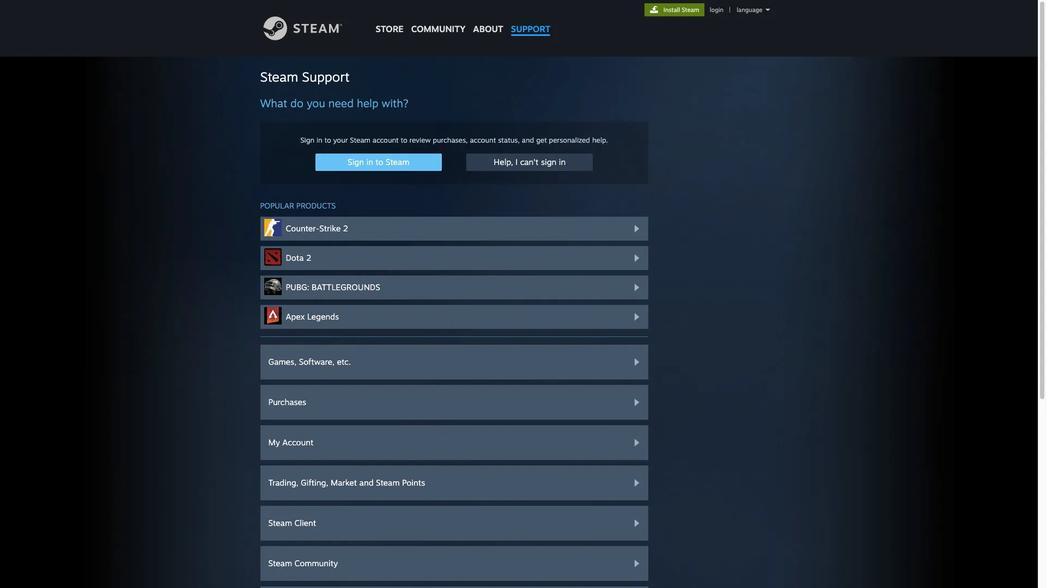 Task type: describe. For each thing, give the bounding box(es) containing it.
personalized
[[549, 136, 590, 144]]

software,
[[299, 357, 335, 367]]

about
[[473, 23, 504, 34]]

pubg: battlegrounds
[[286, 282, 380, 293]]

my account
[[269, 438, 314, 448]]

0 horizontal spatial and
[[360, 478, 374, 488]]

sign in to your steam account to review purchases, account status, and get personalized help.
[[300, 136, 608, 144]]

what do you need help with?
[[260, 97, 409, 110]]

login
[[710, 6, 724, 14]]

strike
[[320, 224, 341, 234]]

counter-
[[286, 224, 320, 234]]

steam community link
[[260, 547, 649, 582]]

in for steam
[[367, 157, 373, 167]]

help,
[[494, 157, 513, 167]]

sign in to steam
[[348, 157, 410, 167]]

games, software, etc.
[[269, 357, 351, 367]]

battlegrounds
[[312, 282, 380, 293]]

steam support link
[[260, 69, 350, 85]]

what
[[260, 97, 287, 110]]

my
[[269, 438, 280, 448]]

popular
[[260, 201, 294, 210]]

dota 2 link
[[260, 246, 649, 270]]

to for steam
[[376, 157, 384, 167]]

i
[[516, 157, 518, 167]]

points
[[402, 478, 425, 488]]

help, i can't sign in
[[494, 157, 566, 167]]

steam community
[[269, 559, 338, 569]]

install
[[664, 6, 680, 14]]

steam support
[[260, 69, 350, 85]]

in inside 'link'
[[559, 157, 566, 167]]

support link
[[507, 0, 555, 40]]

apex
[[286, 312, 305, 322]]

sign
[[541, 157, 557, 167]]

language
[[737, 6, 763, 14]]

to for your
[[325, 136, 331, 144]]

about link
[[470, 0, 507, 37]]

etc.
[[337, 357, 351, 367]]

1 horizontal spatial and
[[522, 136, 534, 144]]

market
[[331, 478, 357, 488]]

community
[[411, 23, 466, 34]]

2 account from the left
[[470, 136, 496, 144]]

legends
[[307, 312, 339, 322]]

need
[[329, 97, 354, 110]]

with?
[[382, 97, 409, 110]]

sign for sign in to steam
[[348, 157, 364, 167]]

in for your
[[317, 136, 323, 144]]

gifting,
[[301, 478, 328, 488]]

games, software, etc. link
[[260, 345, 649, 380]]



Task type: vqa. For each thing, say whether or not it's contained in the screenshot.
My Account
yes



Task type: locate. For each thing, give the bounding box(es) containing it.
my account link
[[260, 426, 649, 461]]

2 right dota
[[306, 253, 312, 263]]

status,
[[498, 136, 520, 144]]

counter-strike 2 link
[[260, 217, 649, 241]]

0 horizontal spatial 2
[[306, 253, 312, 263]]

sign in to steam link
[[316, 154, 442, 171]]

steam
[[682, 6, 700, 14], [260, 69, 298, 85], [350, 136, 371, 144], [386, 157, 410, 167], [376, 478, 400, 488], [269, 518, 292, 529], [269, 559, 292, 569]]

0 horizontal spatial account
[[373, 136, 399, 144]]

account left status,
[[470, 136, 496, 144]]

2 horizontal spatial in
[[559, 157, 566, 167]]

sign left the your
[[300, 136, 315, 144]]

1 vertical spatial and
[[360, 478, 374, 488]]

0 vertical spatial 2
[[343, 224, 348, 234]]

you
[[307, 97, 325, 110]]

store
[[376, 23, 404, 34]]

and right market
[[360, 478, 374, 488]]

steam client link
[[260, 506, 649, 541]]

1 horizontal spatial account
[[470, 136, 496, 144]]

sign down the your
[[348, 157, 364, 167]]

0 horizontal spatial to
[[325, 136, 331, 144]]

popular products
[[260, 201, 336, 210]]

install steam link
[[645, 3, 705, 16]]

1 horizontal spatial in
[[367, 157, 373, 167]]

in
[[317, 136, 323, 144], [367, 157, 373, 167], [559, 157, 566, 167]]

apex legends link
[[260, 305, 649, 329]]

help, i can't sign in link
[[467, 154, 593, 171]]

and left "get" on the right top
[[522, 136, 534, 144]]

get
[[537, 136, 547, 144]]

support
[[511, 23, 551, 34]]

do
[[291, 97, 304, 110]]

0 vertical spatial and
[[522, 136, 534, 144]]

2 horizontal spatial to
[[401, 136, 408, 144]]

community
[[295, 559, 338, 569]]

purchases,
[[433, 136, 468, 144]]

2 inside counter-strike 2 link
[[343, 224, 348, 234]]

trading, gifting, market and steam points
[[269, 478, 425, 488]]

1 horizontal spatial sign
[[348, 157, 364, 167]]

games,
[[269, 357, 297, 367]]

account
[[283, 438, 314, 448]]

1 vertical spatial 2
[[306, 253, 312, 263]]

1 account from the left
[[373, 136, 399, 144]]

trading, gifting, market and steam points link
[[260, 466, 649, 501]]

dota
[[286, 253, 304, 263]]

pubg:
[[286, 282, 310, 293]]

help.
[[593, 136, 608, 144]]

2 inside dota 2 link
[[306, 253, 312, 263]]

help
[[357, 97, 379, 110]]

1 horizontal spatial to
[[376, 157, 384, 167]]

sign for sign in to your steam account to review purchases, account status, and get personalized help.
[[300, 136, 315, 144]]

2
[[343, 224, 348, 234], [306, 253, 312, 263]]

trading,
[[269, 478, 299, 488]]

account up sign in to steam
[[373, 136, 399, 144]]

2 right strike
[[343, 224, 348, 234]]

purchases link
[[260, 385, 649, 420]]

to
[[325, 136, 331, 144], [401, 136, 408, 144], [376, 157, 384, 167]]

0 horizontal spatial sign
[[300, 136, 315, 144]]

account
[[373, 136, 399, 144], [470, 136, 496, 144]]

0 vertical spatial sign
[[300, 136, 315, 144]]

1 horizontal spatial 2
[[343, 224, 348, 234]]

products
[[297, 201, 336, 210]]

your
[[333, 136, 348, 144]]

store link
[[372, 0, 408, 40]]

apex legends
[[286, 312, 339, 322]]

review
[[410, 136, 431, 144]]

0 horizontal spatial in
[[317, 136, 323, 144]]

|
[[730, 6, 731, 14]]

dota 2
[[286, 253, 312, 263]]

steam client
[[269, 518, 316, 529]]

and
[[522, 136, 534, 144], [360, 478, 374, 488]]

client
[[295, 518, 316, 529]]

can't
[[520, 157, 539, 167]]

counter-strike 2
[[286, 224, 348, 234]]

support
[[302, 69, 350, 85]]

sign
[[300, 136, 315, 144], [348, 157, 364, 167]]

pubg: battlegrounds link
[[260, 276, 649, 300]]

login link
[[708, 6, 726, 14]]

community link
[[408, 0, 470, 40]]

1 vertical spatial sign
[[348, 157, 364, 167]]

install steam
[[664, 6, 700, 14]]

purchases
[[269, 397, 306, 408]]

login | language
[[710, 6, 763, 14]]



